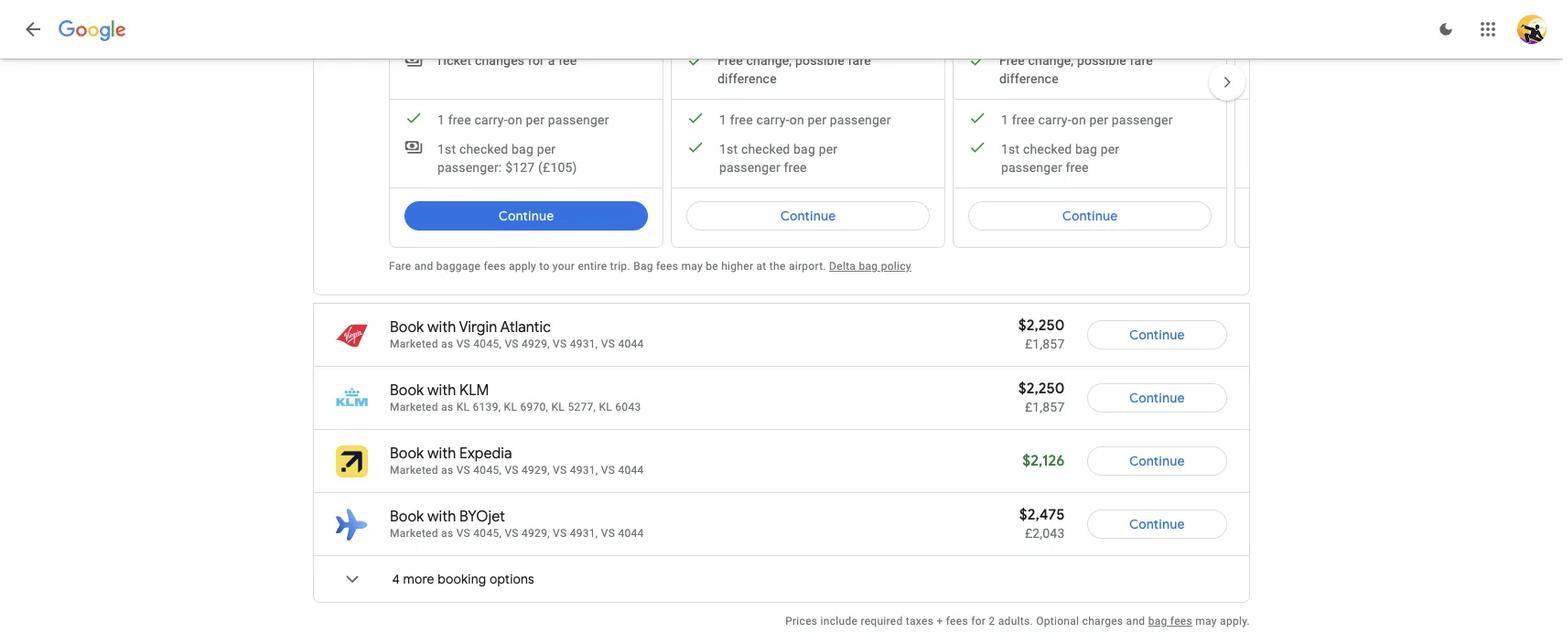 Task type: vqa. For each thing, say whether or not it's contained in the screenshot.
fifth Round Trip from the top
no



Task type: describe. For each thing, give the bounding box(es) containing it.
2 possible from the left
[[1077, 53, 1126, 68]]

checked for first first checked bag per passenger is free element from the left
[[741, 142, 790, 157]]

fare and baggage fees apply to your entire trip.  bag fees may be higher at the airport. delta bag policy
[[389, 260, 911, 273]]

$127 ( £105 )
[[505, 160, 577, 175]]

2 kl from the left
[[504, 401, 517, 414]]

options
[[489, 571, 534, 588]]

1 horizontal spatial and
[[1126, 615, 1145, 628]]

with for klm
[[427, 382, 456, 400]]

1 possible from the left
[[795, 53, 845, 68]]

$2,475 £2,043
[[1019, 506, 1065, 541]]

4044 for book with byojet
[[618, 527, 644, 540]]

1st checked bag per passenger free for 1st first checked bag per passenger is free element from the right
[[1001, 142, 1119, 175]]

£1,857 for book with virgin atlantic
[[1025, 337, 1065, 352]]

+
[[937, 615, 943, 628]]

1 free carry-on per passenger for 1st first checked bag per passenger is free element from the right
[[1001, 113, 1173, 127]]

Equivalent to 2043 British pounds on BYOjet text field
[[1019, 525, 1065, 543]]

4931, inside "book with virgin atlantic marketed as vs 4045, vs 4929, vs 4931, vs 4044"
[[570, 338, 598, 351]]

5277,
[[568, 401, 596, 414]]

4045, for byojet
[[473, 527, 502, 540]]

$2,250 £1,857 for book with klm
[[1018, 380, 1065, 415]]

book with expedia marketed as vs 4045, vs 4929, vs 4931, vs 4044
[[390, 445, 644, 477]]

required
[[861, 615, 903, 628]]

$2,126
[[1022, 452, 1065, 471]]

6139,
[[473, 401, 501, 414]]

1 free carry-on per passenger for first first checked bag per passenger is free element from the left
[[719, 113, 891, 127]]

fare for first first checked bag per passenger is free element from the left
[[848, 53, 871, 68]]

0 vertical spatial and
[[414, 260, 433, 273]]

change, for 1st first checked bag per passenger is free element from the right
[[1028, 53, 1074, 68]]

4045, for expedia
[[473, 464, 502, 477]]

on for first checked bag costs 127 us dollars (or 105 british pounds) per passenger element at the left of page
[[508, 113, 522, 127]]

(
[[538, 160, 543, 175]]

4044 for book with expedia
[[618, 464, 644, 477]]

4 more booking options image
[[330, 557, 374, 601]]

book for book with klm
[[390, 382, 424, 400]]

3 carry- from the left
[[1038, 113, 1071, 127]]

2250 us dollars text field for book with virgin atlantic
[[1018, 317, 1065, 335]]

optional
[[1036, 615, 1079, 628]]

4 kl from the left
[[599, 401, 612, 414]]

2 carry- from the left
[[756, 113, 790, 127]]

as for byojet
[[441, 527, 453, 540]]

book for book with byojet
[[390, 508, 424, 526]]

2475 US dollars text field
[[1019, 506, 1065, 525]]

1st checked bag per passenger free for first first checked bag per passenger is free element from the left
[[719, 142, 838, 175]]

policy
[[881, 260, 911, 273]]

4
[[392, 571, 400, 588]]

passenger for first checked bag costs 127 us dollars (or 105 british pounds) per passenger element at the left of page
[[548, 113, 609, 127]]

to
[[539, 260, 550, 273]]

the
[[769, 260, 786, 273]]

byojet
[[459, 508, 505, 526]]

prices
[[785, 615, 817, 628]]

virgin
[[459, 319, 497, 337]]

airport.
[[789, 260, 826, 273]]

as inside "book with virgin atlantic marketed as vs 4045, vs 4929, vs 4931, vs 4044"
[[441, 338, 453, 351]]

bag for first first checked bag per passenger is free element from the left
[[793, 142, 815, 157]]

klm
[[459, 382, 489, 400]]

adults.
[[998, 615, 1033, 628]]

apply.
[[1220, 615, 1250, 628]]

book for book with expedia
[[390, 445, 424, 463]]

changes
[[475, 53, 525, 68]]

go back image
[[22, 18, 44, 40]]

free for 1st first checked bag per passenger is free element from the right
[[999, 53, 1025, 68]]

0 vertical spatial may
[[681, 260, 703, 273]]

higher
[[721, 260, 753, 273]]

free for first first checked bag per passenger is free element from the left
[[730, 113, 753, 127]]

fees right +
[[946, 615, 968, 628]]

fees left apply
[[484, 260, 506, 273]]

on for 1st first checked bag per passenger is free element from the right
[[1071, 113, 1086, 127]]

2126 US dollars text field
[[1022, 452, 1065, 471]]

checked for first checked bag costs 127 us dollars (or 105 british pounds) per passenger element at the left of page
[[459, 142, 508, 157]]

bag fees button
[[1148, 615, 1192, 628]]

charges
[[1082, 615, 1123, 628]]

ticket
[[436, 53, 472, 68]]

passenger:
[[437, 160, 502, 175]]

delta
[[829, 260, 856, 273]]

difference for 1st first checked bag per passenger is free element from the right
[[999, 72, 1059, 86]]

at
[[756, 260, 767, 273]]

passenger for first first checked bag per passenger is free element from the left
[[830, 113, 891, 127]]

book with virgin atlantic marketed as vs 4045, vs 4929, vs 4931, vs 4044
[[390, 319, 644, 351]]

2
[[989, 615, 995, 628]]

free for first first checked bag per passenger is free element from the left
[[717, 53, 743, 68]]

with for virgin
[[427, 319, 456, 337]]

difference for first first checked bag per passenger is free element from the left
[[717, 72, 777, 86]]

1 horizontal spatial for
[[971, 615, 986, 628]]

£2,043
[[1025, 526, 1065, 541]]

be
[[706, 260, 718, 273]]

bag for 1st first checked bag per passenger is free element from the right
[[1075, 142, 1097, 157]]

bag for first checked bag costs 127 us dollars (or 105 british pounds) per passenger element at the left of page
[[512, 142, 533, 157]]

trip.
[[610, 260, 630, 273]]

as for expedia
[[441, 464, 453, 477]]

your
[[553, 260, 575, 273]]

with for expedia
[[427, 445, 456, 463]]

book for book with virgin atlantic
[[390, 319, 424, 337]]

$2,250 for book with klm
[[1018, 380, 1065, 398]]



Task type: locate. For each thing, give the bounding box(es) containing it.
fare
[[848, 53, 871, 68], [1130, 53, 1153, 68]]

2 horizontal spatial 1 free carry-on per passenger
[[1001, 113, 1173, 127]]

with left 'klm'
[[427, 382, 456, 400]]

2 4931, from the top
[[570, 464, 598, 477]]

1 horizontal spatial fare
[[1130, 53, 1153, 68]]

2 vertical spatial 4045,
[[473, 527, 502, 540]]

book inside book with byojet marketed as vs 4045, vs 4929, vs 4931, vs 4044
[[390, 508, 424, 526]]

2 $2,250 £1,857 from the top
[[1018, 380, 1065, 415]]

marketed inside book with klm marketed as kl 6139, kl 6970, kl 5277, kl 6043
[[390, 401, 438, 414]]

1 vertical spatial $2,250
[[1018, 380, 1065, 398]]

0 horizontal spatial and
[[414, 260, 433, 273]]

as inside book with klm marketed as kl 6139, kl 6970, kl 5277, kl 6043
[[441, 401, 453, 414]]

1 horizontal spatial 1st checked bag per passenger free
[[1001, 142, 1119, 175]]

as
[[441, 338, 453, 351], [441, 401, 453, 414], [441, 464, 453, 477], [441, 527, 453, 540]]

0 vertical spatial 4045,
[[473, 338, 502, 351]]

4 more booking options
[[392, 571, 534, 588]]

2 4045, from the top
[[473, 464, 502, 477]]

fare
[[389, 260, 411, 273]]

4931, for byojet
[[570, 527, 598, 540]]

1 book from the top
[[390, 319, 424, 337]]

2 £1,857 from the top
[[1025, 400, 1065, 415]]

0 vertical spatial $2,250
[[1018, 317, 1065, 335]]

a
[[548, 53, 555, 68]]

prices include required taxes + fees for 2 adults. optional charges and bag fees may apply.
[[785, 615, 1250, 628]]

2 free from the left
[[999, 53, 1025, 68]]

2 first checked bag per passenger is free element from the left
[[968, 138, 1182, 177]]

4044 inside book with expedia marketed as vs 4045, vs 4929, vs 4931, vs 4044
[[618, 464, 644, 477]]

4 as from the top
[[441, 527, 453, 540]]

4045, down expedia
[[473, 464, 502, 477]]

3 4929, from the top
[[522, 527, 550, 540]]

marketed inside book with byojet marketed as vs 4045, vs 4929, vs 4931, vs 4044
[[390, 527, 438, 540]]

$2,250 £1,857 up equivalent to 1857 british pounds on klm text field
[[1018, 317, 1065, 352]]

$2,250 £1,857 down £1,857 text box
[[1018, 380, 1065, 415]]

as for klm
[[441, 401, 453, 414]]

4044 inside "book with virgin atlantic marketed as vs 4045, vs 4929, vs 4931, vs 4044"
[[618, 338, 644, 351]]

2 marketed from the top
[[390, 401, 438, 414]]

book
[[390, 319, 424, 337], [390, 382, 424, 400], [390, 445, 424, 463], [390, 508, 424, 526]]

1 change, from the left
[[746, 53, 792, 68]]

£1,857 up $2,126
[[1025, 400, 1065, 415]]

kl down 'klm'
[[456, 401, 470, 414]]

£1,857 for book with klm
[[1025, 400, 1065, 415]]

as inside book with byojet marketed as vs 4045, vs 4929, vs 4931, vs 4044
[[441, 527, 453, 540]]

3 1 from the left
[[1001, 113, 1009, 127]]

2 1st checked bag per passenger free from the left
[[1001, 142, 1119, 175]]

as inside book with expedia marketed as vs 4045, vs 4929, vs 4931, vs 4044
[[441, 464, 453, 477]]

book left 'klm'
[[390, 382, 424, 400]]

6043
[[615, 401, 641, 414]]

1 horizontal spatial carry-
[[756, 113, 790, 127]]

1 vertical spatial 4929,
[[522, 464, 550, 477]]

1 marketed from the top
[[390, 338, 438, 351]]

with left expedia
[[427, 445, 456, 463]]

0 vertical spatial 4044
[[618, 338, 644, 351]]

2 as from the top
[[441, 401, 453, 414]]

0 horizontal spatial carry-
[[474, 113, 508, 127]]

3 marketed from the top
[[390, 464, 438, 477]]

$2,250 £1,857 for book with virgin atlantic
[[1018, 317, 1065, 352]]

2 1 from the left
[[719, 113, 727, 127]]

1 vertical spatial 4931,
[[570, 464, 598, 477]]

booking
[[438, 571, 486, 588]]

0 vertical spatial for
[[528, 53, 545, 68]]

4931,
[[570, 338, 598, 351], [570, 464, 598, 477], [570, 527, 598, 540]]

free change, possible fare difference for first first checked bag per passenger is free element from the left
[[717, 53, 871, 86]]

2 1st from the left
[[719, 142, 738, 157]]

free for 1st first checked bag per passenger is free element from the right
[[1012, 113, 1035, 127]]

2 checked from the left
[[741, 142, 790, 157]]

1 vertical spatial 4044
[[618, 464, 644, 477]]

book with byojet marketed as vs 4045, vs 4929, vs 4931, vs 4044
[[390, 508, 644, 540]]

change,
[[746, 53, 792, 68], [1028, 53, 1074, 68]]

2 horizontal spatial on
[[1071, 113, 1086, 127]]

1 vertical spatial and
[[1126, 615, 1145, 628]]

1 free from the left
[[717, 53, 743, 68]]

4929,
[[522, 338, 550, 351], [522, 464, 550, 477], [522, 527, 550, 540]]

1 horizontal spatial 1st
[[719, 142, 738, 157]]

1 vertical spatial $2,250 £1,857
[[1018, 380, 1065, 415]]

with left virgin
[[427, 319, 456, 337]]

change, for first first checked bag per passenger is free element from the left
[[746, 53, 792, 68]]

3 with from the top
[[427, 445, 456, 463]]

passenger for 1st first checked bag per passenger is free element from the right
[[1112, 113, 1173, 127]]

per inside 1st checked bag per passenger:
[[537, 142, 556, 157]]

0 horizontal spatial checked
[[459, 142, 508, 157]]

1 £1,857 from the top
[[1025, 337, 1065, 352]]

4929, up book with byojet marketed as vs 4045, vs 4929, vs 4931, vs 4044
[[522, 464, 550, 477]]

4931, inside book with byojet marketed as vs 4045, vs 4929, vs 4931, vs 4044
[[570, 527, 598, 540]]

2 with from the top
[[427, 382, 456, 400]]

2 horizontal spatial checked
[[1023, 142, 1072, 157]]

1 horizontal spatial may
[[1195, 615, 1217, 628]]

1 horizontal spatial first checked bag per passenger is free element
[[968, 138, 1182, 177]]

£1,857 up equivalent to 1857 british pounds on klm text field
[[1025, 337, 1065, 352]]

1 for first checked bag costs 127 us dollars (or 105 british pounds) per passenger element at the left of page
[[437, 113, 445, 127]]

2 free change, possible fare difference from the left
[[999, 53, 1153, 86]]

1 horizontal spatial checked
[[741, 142, 790, 157]]

1 free carry-on per passenger for first checked bag costs 127 us dollars (or 105 british pounds) per passenger element at the left of page
[[437, 113, 609, 127]]

for
[[528, 53, 545, 68], [971, 615, 986, 628]]

with inside book with byojet marketed as vs 4045, vs 4929, vs 4931, vs 4044
[[427, 508, 456, 526]]

1 $2,250 from the top
[[1018, 317, 1065, 335]]

0 horizontal spatial free change, possible fare difference
[[717, 53, 871, 86]]

)
[[572, 160, 577, 175]]

1 horizontal spatial free change, possible fare difference
[[999, 53, 1153, 86]]

1 1st checked bag per passenger free from the left
[[719, 142, 838, 175]]

1 for first first checked bag per passenger is free element from the left
[[719, 113, 727, 127]]

2250 US dollars text field
[[1018, 317, 1065, 335], [1018, 380, 1065, 398]]

4045, down byojet on the left bottom of the page
[[473, 527, 502, 540]]

0 horizontal spatial change,
[[746, 53, 792, 68]]

may left apply.
[[1195, 615, 1217, 628]]

marketed for book with expedia
[[390, 464, 438, 477]]

kl
[[456, 401, 470, 414], [504, 401, 517, 414], [551, 401, 565, 414], [599, 401, 612, 414]]

vs
[[456, 338, 470, 351], [505, 338, 519, 351], [553, 338, 567, 351], [601, 338, 615, 351], [456, 464, 470, 477], [505, 464, 519, 477], [553, 464, 567, 477], [601, 464, 615, 477], [456, 527, 470, 540], [505, 527, 519, 540], [553, 527, 567, 540], [601, 527, 615, 540]]

1st
[[437, 142, 456, 157], [719, 142, 738, 157], [1001, 142, 1020, 157]]

per
[[526, 113, 545, 127], [808, 113, 826, 127], [1089, 113, 1108, 127], [537, 142, 556, 157], [819, 142, 838, 157], [1101, 142, 1119, 157]]

4929, down atlantic
[[522, 338, 550, 351]]

include
[[820, 615, 858, 628]]

fees right bag
[[656, 260, 678, 273]]

first checked bag per passenger is free element
[[686, 138, 900, 177], [968, 138, 1182, 177]]

0 horizontal spatial 1st
[[437, 142, 456, 157]]

checked
[[459, 142, 508, 157], [741, 142, 790, 157], [1023, 142, 1072, 157]]

carry-
[[474, 113, 508, 127], [756, 113, 790, 127], [1038, 113, 1071, 127]]

1 1st from the left
[[437, 142, 456, 157]]

$2,250 up equivalent to 1857 british pounds on klm text field
[[1018, 317, 1065, 335]]

1 first checked bag per passenger is free element from the left
[[686, 138, 900, 177]]

1 horizontal spatial free
[[999, 53, 1025, 68]]

$127
[[505, 160, 535, 175]]

for left 2
[[971, 615, 986, 628]]

book left expedia
[[390, 445, 424, 463]]

atlantic
[[500, 319, 551, 337]]

fees left apply.
[[1170, 615, 1192, 628]]

1 horizontal spatial difference
[[999, 72, 1059, 86]]

1 vertical spatial may
[[1195, 615, 1217, 628]]

delta bag policy link
[[829, 260, 911, 273]]

free for first checked bag costs 127 us dollars (or 105 british pounds) per passenger element at the left of page
[[448, 113, 471, 127]]

4929, inside "book with virgin atlantic marketed as vs 4045, vs 4929, vs 4931, vs 4044"
[[522, 338, 550, 351]]

continue button
[[404, 194, 648, 238], [686, 194, 930, 238], [968, 194, 1212, 238], [1087, 313, 1227, 357], [1087, 376, 1227, 420], [1087, 439, 1227, 483], [1087, 503, 1227, 547]]

1st inside 1st checked bag per passenger:
[[437, 142, 456, 157]]

1 1 free carry-on per passenger from the left
[[437, 113, 609, 127]]

Equivalent to 1857 British pounds on KLM text field
[[1018, 398, 1065, 417]]

2250 us dollars text field down £1,857 text box
[[1018, 380, 1065, 398]]

checked inside 1st checked bag per passenger:
[[459, 142, 508, 157]]

1 kl from the left
[[456, 401, 470, 414]]

4931, inside book with expedia marketed as vs 4045, vs 4929, vs 4931, vs 4044
[[570, 464, 598, 477]]

continue
[[498, 208, 554, 224], [780, 208, 836, 224], [1062, 208, 1118, 224], [1129, 327, 1185, 343], [1129, 390, 1185, 406], [1129, 453, 1185, 470], [1129, 516, 1185, 533]]

possible
[[795, 53, 845, 68], [1077, 53, 1126, 68]]

first checked bag costs 127 us dollars (or 105 british pounds) per passenger element
[[404, 138, 619, 177]]

3 kl from the left
[[551, 401, 565, 414]]

$2,250 for book with virgin atlantic
[[1018, 317, 1065, 335]]

1 horizontal spatial possible
[[1077, 53, 1126, 68]]

0 vertical spatial 4929,
[[522, 338, 550, 351]]

with inside "book with virgin atlantic marketed as vs 4045, vs 4929, vs 4931, vs 4044"
[[427, 319, 456, 337]]

2 4929, from the top
[[522, 464, 550, 477]]

bag
[[633, 260, 653, 273]]

more
[[403, 571, 434, 588]]

book inside book with expedia marketed as vs 4045, vs 4929, vs 4931, vs 4044
[[390, 445, 424, 463]]

book with klm marketed as kl 6139, kl 6970, kl 5277, kl 6043
[[390, 382, 641, 414]]

kl right the 6139,
[[504, 401, 517, 414]]

1st checked bag per passenger free
[[719, 142, 838, 175], [1001, 142, 1119, 175]]

1 horizontal spatial on
[[789, 113, 804, 127]]

£1,857
[[1025, 337, 1065, 352], [1025, 400, 1065, 415]]

with for byojet
[[427, 508, 456, 526]]

4929, inside book with expedia marketed as vs 4045, vs 4929, vs 4931, vs 4044
[[522, 464, 550, 477]]

0 horizontal spatial difference
[[717, 72, 777, 86]]

1 horizontal spatial 1
[[719, 113, 727, 127]]

1 vertical spatial 2250 us dollars text field
[[1018, 380, 1065, 398]]

marketed inside book with expedia marketed as vs 4045, vs 4929, vs 4931, vs 4044
[[390, 464, 438, 477]]

0 vertical spatial 4931,
[[570, 338, 598, 351]]

change appearance image
[[1424, 7, 1468, 51]]

0 horizontal spatial first checked bag per passenger is free element
[[686, 138, 900, 177]]

kl left 6043
[[599, 401, 612, 414]]

0 vertical spatial 2250 us dollars text field
[[1018, 317, 1065, 335]]

with inside book with expedia marketed as vs 4045, vs 4929, vs 4931, vs 4044
[[427, 445, 456, 463]]

2 vertical spatial 4929,
[[522, 527, 550, 540]]

1 as from the top
[[441, 338, 453, 351]]

3 4044 from the top
[[618, 527, 644, 540]]

1 with from the top
[[427, 319, 456, 337]]

1 horizontal spatial change,
[[1028, 53, 1074, 68]]

2 change, from the left
[[1028, 53, 1074, 68]]

bag inside 1st checked bag per passenger:
[[512, 142, 533, 157]]

$2,250
[[1018, 317, 1065, 335], [1018, 380, 1065, 398]]

2 on from the left
[[789, 113, 804, 127]]

4 marketed from the top
[[390, 527, 438, 540]]

1 4931, from the top
[[570, 338, 598, 351]]

0 horizontal spatial 1st checked bag per passenger free
[[719, 142, 838, 175]]

0 horizontal spatial fare
[[848, 53, 871, 68]]

marketed
[[390, 338, 438, 351], [390, 401, 438, 414], [390, 464, 438, 477], [390, 527, 438, 540]]

ticket changes for a fee
[[436, 53, 577, 68]]

on
[[508, 113, 522, 127], [789, 113, 804, 127], [1071, 113, 1086, 127]]

2250 us dollars text field for book with klm
[[1018, 380, 1065, 398]]

4045, down virgin
[[473, 338, 502, 351]]

0 vertical spatial $2,250 £1,857
[[1018, 317, 1065, 352]]

with inside book with klm marketed as kl 6139, kl 6970, kl 5277, kl 6043
[[427, 382, 456, 400]]

apply
[[509, 260, 536, 273]]

marketed inside "book with virgin atlantic marketed as vs 4045, vs 4929, vs 4931, vs 4044"
[[390, 338, 438, 351]]

2 horizontal spatial carry-
[[1038, 113, 1071, 127]]

taxes
[[906, 615, 934, 628]]

1 difference from the left
[[717, 72, 777, 86]]

book down the fare
[[390, 319, 424, 337]]

1 free carry-on per passenger
[[437, 113, 609, 127], [719, 113, 891, 127], [1001, 113, 1173, 127]]

0 horizontal spatial possible
[[795, 53, 845, 68]]

0 horizontal spatial may
[[681, 260, 703, 273]]

4929, for expedia
[[522, 464, 550, 477]]

2 vertical spatial 4044
[[618, 527, 644, 540]]

1 4929, from the top
[[522, 338, 550, 351]]

$2,250 down £1,857 text box
[[1018, 380, 1065, 398]]

marketed for book with byojet
[[390, 527, 438, 540]]

3 on from the left
[[1071, 113, 1086, 127]]

difference
[[717, 72, 777, 86], [999, 72, 1059, 86]]

for left a
[[528, 53, 545, 68]]

£105
[[543, 160, 572, 175]]

3 book from the top
[[390, 445, 424, 463]]

1 for 1st first checked bag per passenger is free element from the right
[[1001, 113, 1009, 127]]

4044
[[618, 338, 644, 351], [618, 464, 644, 477], [618, 527, 644, 540]]

3 4045, from the top
[[473, 527, 502, 540]]

4929, inside book with byojet marketed as vs 4045, vs 4929, vs 4931, vs 4044
[[522, 527, 550, 540]]

3 4931, from the top
[[570, 527, 598, 540]]

entire
[[578, 260, 607, 273]]

4 book from the top
[[390, 508, 424, 526]]

with
[[427, 319, 456, 337], [427, 382, 456, 400], [427, 445, 456, 463], [427, 508, 456, 526]]

and right charges
[[1126, 615, 1145, 628]]

expedia
[[459, 445, 512, 463]]

2 fare from the left
[[1130, 53, 1153, 68]]

4 with from the top
[[427, 508, 456, 526]]

1 fare from the left
[[848, 53, 871, 68]]

1 vertical spatial 4045,
[[473, 464, 502, 477]]

marketed for book with klm
[[390, 401, 438, 414]]

1
[[437, 113, 445, 127], [719, 113, 727, 127], [1001, 113, 1009, 127]]

4045, inside "book with virgin atlantic marketed as vs 4045, vs 4929, vs 4931, vs 4044"
[[473, 338, 502, 351]]

4929, up the options
[[522, 527, 550, 540]]

book up 4
[[390, 508, 424, 526]]

book inside "book with virgin atlantic marketed as vs 4045, vs 4929, vs 4931, vs 4044"
[[390, 319, 424, 337]]

1 vertical spatial for
[[971, 615, 986, 628]]

2 vertical spatial 4931,
[[570, 527, 598, 540]]

$2,250 £1,857
[[1018, 317, 1065, 352], [1018, 380, 1065, 415]]

2 book from the top
[[390, 382, 424, 400]]

book inside book with klm marketed as kl 6139, kl 6970, kl 5277, kl 6043
[[390, 382, 424, 400]]

4931, for expedia
[[570, 464, 598, 477]]

4045,
[[473, 338, 502, 351], [473, 464, 502, 477], [473, 527, 502, 540]]

1 vertical spatial £1,857
[[1025, 400, 1065, 415]]

4044 inside book with byojet marketed as vs 4045, vs 4929, vs 4931, vs 4044
[[618, 527, 644, 540]]

1 carry- from the left
[[474, 113, 508, 127]]

Equivalent to 1857 British pounds on Virgin Atlantic text field
[[1018, 335, 1065, 353]]

0 horizontal spatial on
[[508, 113, 522, 127]]

and right the fare
[[414, 260, 433, 273]]

1 checked from the left
[[459, 142, 508, 157]]

2 2250 us dollars text field from the top
[[1018, 380, 1065, 398]]

free
[[448, 113, 471, 127], [730, 113, 753, 127], [1012, 113, 1035, 127], [784, 160, 807, 175], [1066, 160, 1089, 175]]

free change, possible fare difference for 1st first checked bag per passenger is free element from the right
[[999, 53, 1153, 86]]

fee
[[558, 53, 577, 68]]

checked for 1st first checked bag per passenger is free element from the right
[[1023, 142, 1072, 157]]

4045, inside book with byojet marketed as vs 4045, vs 4929, vs 4931, vs 4044
[[473, 527, 502, 540]]

bag
[[512, 142, 533, 157], [793, 142, 815, 157], [1075, 142, 1097, 157], [859, 260, 878, 273], [1148, 615, 1167, 628]]

2 horizontal spatial 1
[[1001, 113, 1009, 127]]

may
[[681, 260, 703, 273], [1195, 615, 1217, 628]]

1 1 from the left
[[437, 113, 445, 127]]

4929, for byojet
[[522, 527, 550, 540]]

on for first first checked bag per passenger is free element from the left
[[789, 113, 804, 127]]

3 checked from the left
[[1023, 142, 1072, 157]]

2 $2,250 from the top
[[1018, 380, 1065, 398]]

with left byojet on the left bottom of the page
[[427, 508, 456, 526]]

1st checked bag per passenger:
[[437, 142, 556, 175]]

0 vertical spatial £1,857
[[1025, 337, 1065, 352]]

fare for 1st first checked bag per passenger is free element from the right
[[1130, 53, 1153, 68]]

and
[[414, 260, 433, 273], [1126, 615, 1145, 628]]

1 horizontal spatial 1 free carry-on per passenger
[[719, 113, 891, 127]]

0 horizontal spatial 1 free carry-on per passenger
[[437, 113, 609, 127]]

3 1 free carry-on per passenger from the left
[[1001, 113, 1173, 127]]

1 4044 from the top
[[618, 338, 644, 351]]

baggage
[[436, 260, 481, 273]]

2 1 free carry-on per passenger from the left
[[719, 113, 891, 127]]

0 horizontal spatial free
[[717, 53, 743, 68]]

passenger
[[548, 113, 609, 127], [830, 113, 891, 127], [1112, 113, 1173, 127], [719, 160, 780, 175], [1001, 160, 1062, 175]]

kl left 5277,
[[551, 401, 565, 414]]

next image
[[1205, 60, 1249, 104]]

6970,
[[520, 401, 548, 414]]

1 4045, from the top
[[473, 338, 502, 351]]

0 horizontal spatial 1
[[437, 113, 445, 127]]

1 on from the left
[[508, 113, 522, 127]]

2 4044 from the top
[[618, 464, 644, 477]]

fees
[[484, 260, 506, 273], [656, 260, 678, 273], [946, 615, 968, 628], [1170, 615, 1192, 628]]

0 horizontal spatial for
[[528, 53, 545, 68]]

1 $2,250 £1,857 from the top
[[1018, 317, 1065, 352]]

free change, possible fare difference
[[717, 53, 871, 86], [999, 53, 1153, 86]]

$2,475
[[1019, 506, 1065, 525]]

4045, inside book with expedia marketed as vs 4045, vs 4929, vs 4931, vs 4044
[[473, 464, 502, 477]]

3 as from the top
[[441, 464, 453, 477]]

2 horizontal spatial 1st
[[1001, 142, 1020, 157]]

1 2250 us dollars text field from the top
[[1018, 317, 1065, 335]]

may left be
[[681, 260, 703, 273]]

free
[[717, 53, 743, 68], [999, 53, 1025, 68]]

1 free change, possible fare difference from the left
[[717, 53, 871, 86]]

2 difference from the left
[[999, 72, 1059, 86]]

2250 us dollars text field up equivalent to 1857 british pounds on klm text field
[[1018, 317, 1065, 335]]

3 1st from the left
[[1001, 142, 1020, 157]]



